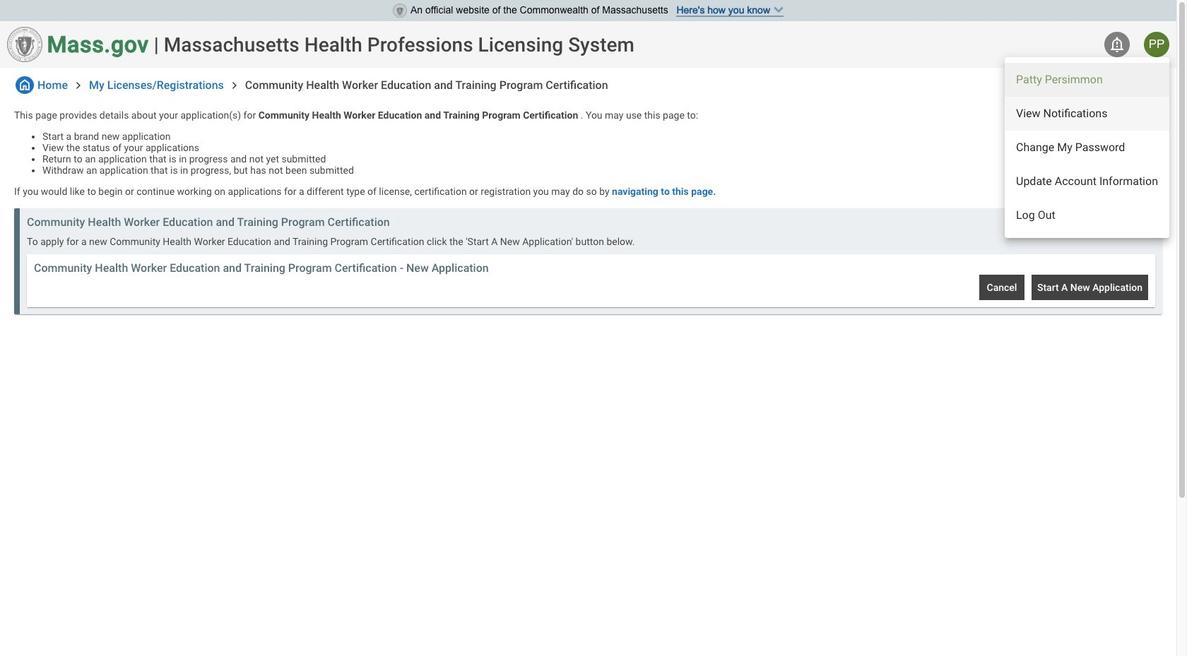 Task type: locate. For each thing, give the bounding box(es) containing it.
1 horizontal spatial no color image
[[227, 78, 242, 93]]

no color image
[[1109, 36, 1126, 53], [71, 78, 86, 93], [227, 78, 242, 93]]

heading
[[164, 33, 635, 56]]

0 horizontal spatial no color image
[[71, 78, 86, 93]]

2 horizontal spatial no color image
[[1109, 36, 1126, 53]]



Task type: describe. For each thing, give the bounding box(es) containing it.
no color image
[[16, 76, 34, 94]]

massachusetts state seal image
[[7, 27, 42, 62]]



Task type: vqa. For each thing, say whether or not it's contained in the screenshot.
Massachusetts state seal image
yes



